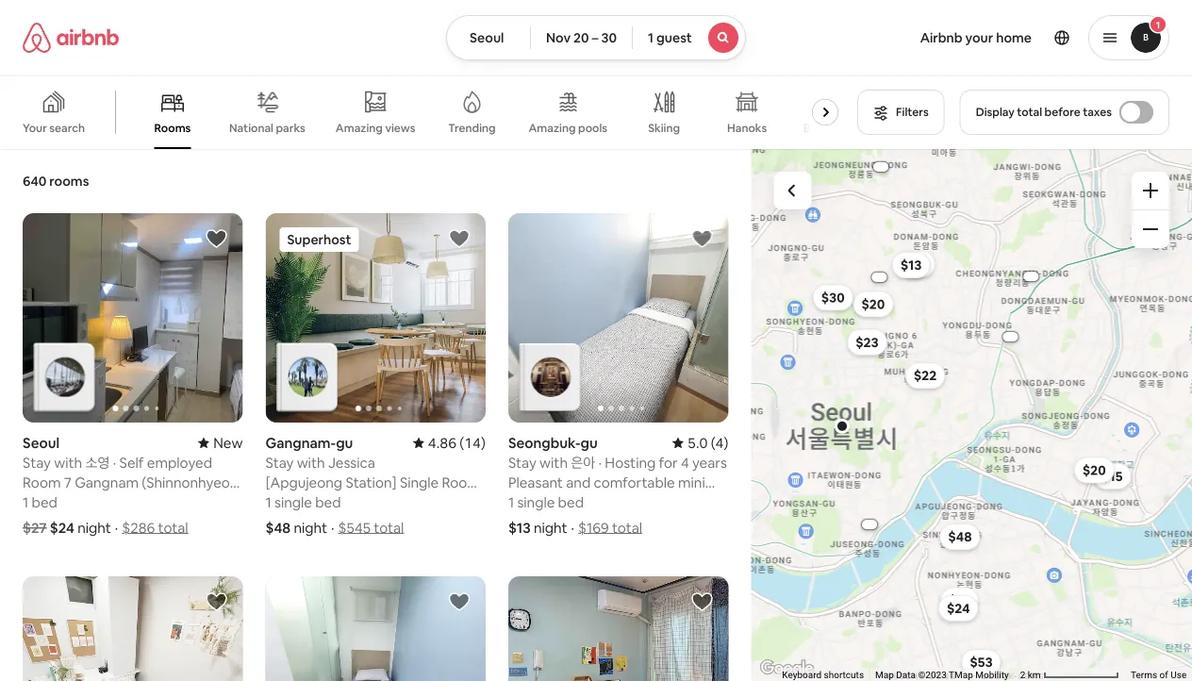 Task type: locate. For each thing, give the bounding box(es) containing it.
2 horizontal spatial bed
[[558, 493, 584, 511]]

· right 은아
[[599, 453, 602, 472]]

stay left 소영
[[23, 453, 51, 472]]

bed up $545 at the left bottom of page
[[315, 493, 341, 511]]

search
[[49, 121, 85, 135]]

stay for stay with jessica
[[266, 453, 294, 472]]

1 horizontal spatial $13
[[901, 257, 922, 274]]

gangnam-
[[266, 433, 336, 452]]

2 with from the left
[[297, 453, 325, 472]]

for left 7
[[329, 471, 348, 490]]

1 horizontal spatial hosting
[[605, 453, 656, 472]]

amazing
[[336, 121, 383, 135], [529, 121, 576, 135]]

2 horizontal spatial stay
[[509, 453, 537, 472]]

$13
[[901, 257, 922, 274], [509, 518, 531, 537]]

total right $286
[[158, 518, 188, 537]]

· for 1 bed $27 $24 night · $286 total
[[115, 518, 118, 537]]

1 bed from the left
[[32, 493, 57, 511]]

gu inside seongbuk-gu stay with 은아 · hosting for 4 years
[[581, 433, 598, 452]]

filters
[[897, 105, 929, 119]]

night inside 1 single bed $48 night · $545 total
[[294, 518, 327, 537]]

hosting for hosting for 4 years
[[605, 453, 656, 472]]

1 for 1
[[1157, 18, 1161, 31]]

None search field
[[446, 15, 746, 60]]

$286 total button
[[122, 518, 188, 537]]

0 horizontal spatial seoul
[[23, 433, 60, 452]]

$13 inside button
[[901, 257, 922, 274]]

hanoks
[[728, 121, 767, 135]]

with down 'seongbuk-'
[[540, 453, 568, 472]]

3 stay from the left
[[509, 453, 537, 472]]

1 vertical spatial $24
[[947, 600, 970, 617]]

seoul button
[[446, 15, 531, 60]]

4.86
[[428, 433, 457, 452]]

nov
[[546, 29, 571, 46]]

bed inside 1 single bed $48 night · $545 total
[[315, 493, 341, 511]]

for inside seongbuk-gu stay with 은아 · hosting for 4 years
[[659, 453, 678, 472]]

bed inside 1 bed $27 $24 night · $286 total
[[32, 493, 57, 511]]

1 horizontal spatial for
[[659, 453, 678, 472]]

total for gangnam-gu stay with jessica · hosting for 7 years
[[374, 518, 404, 537]]

1 horizontal spatial seoul
[[470, 29, 504, 46]]

$169
[[579, 518, 609, 537]]

$53
[[970, 654, 993, 671]]

views
[[385, 121, 416, 135]]

display total before taxes button
[[960, 90, 1170, 135]]

$169 total button
[[579, 518, 643, 537]]

$15
[[906, 256, 927, 273], [1102, 468, 1123, 485]]

night left $169
[[534, 518, 568, 537]]

single
[[275, 493, 312, 511], [517, 493, 555, 511]]

$20
[[862, 296, 885, 313], [1083, 462, 1106, 479]]

total for seoul stay with 소영 · self employed
[[158, 518, 188, 537]]

1 horizontal spatial $24
[[947, 600, 970, 617]]

1 horizontal spatial $15 button
[[1094, 463, 1132, 490]]

$20 for top $20 button
[[862, 296, 885, 313]]

total inside 1 single bed $13 night · $169 total
[[612, 518, 643, 537]]

total inside 1 single bed $48 night · $545 total
[[374, 518, 404, 537]]

0 horizontal spatial single
[[275, 493, 312, 511]]

1 gu from the left
[[336, 433, 353, 452]]

$24 button
[[939, 595, 979, 622]]

1 inside button
[[648, 29, 654, 46]]

1 inside 1 bed $27 $24 night · $286 total
[[23, 493, 29, 511]]

1 for 1 single bed $48 night · $545 total
[[266, 493, 271, 511]]

years for hosting for 7 years
[[362, 471, 397, 490]]

with
[[54, 453, 82, 472], [297, 453, 325, 472], [540, 453, 568, 472]]

2 night from the left
[[294, 518, 327, 537]]

1 horizontal spatial gu
[[581, 433, 598, 452]]

· inside 1 bed $27 $24 night · $286 total
[[115, 518, 118, 537]]

0 horizontal spatial $24
[[50, 518, 75, 537]]

· inside 1 single bed $13 night · $169 total
[[571, 518, 575, 537]]

single inside 1 single bed $13 night · $169 total
[[517, 493, 555, 511]]

· left $169
[[571, 518, 575, 537]]

gu up jessica
[[336, 433, 353, 452]]

stay inside seongbuk-gu stay with 은아 · hosting for 4 years
[[509, 453, 537, 472]]

0 horizontal spatial $13
[[509, 518, 531, 537]]

1 inside dropdown button
[[1157, 18, 1161, 31]]

airbnb
[[921, 29, 963, 46]]

2 bed from the left
[[315, 493, 341, 511]]

0 horizontal spatial night
[[78, 518, 111, 537]]

$545 total button
[[338, 518, 404, 537]]

stay inside gangnam-gu stay with jessica · hosting for 7 years
[[266, 453, 294, 472]]

taxes
[[1083, 105, 1113, 119]]

hosting
[[605, 453, 656, 472], [275, 471, 326, 490]]

1 guest button
[[632, 15, 746, 60]]

years inside gangnam-gu stay with jessica · hosting for 7 years
[[362, 471, 397, 490]]

0 horizontal spatial amazing
[[336, 121, 383, 135]]

$48 left $545 at the left bottom of page
[[266, 518, 291, 537]]

total right $545 at the left bottom of page
[[374, 518, 404, 537]]

bed up $27
[[32, 493, 57, 511]]

1 horizontal spatial $20
[[1083, 462, 1106, 479]]

1 single bed $48 night · $545 total
[[266, 493, 404, 537]]

map
[[876, 670, 894, 681]]

years down 5.0 (4)
[[693, 453, 727, 472]]

for inside gangnam-gu stay with jessica · hosting for 7 years
[[329, 471, 348, 490]]

0 vertical spatial add to wishlist: seongbuk-gu image
[[691, 227, 714, 250]]

2 stay from the left
[[266, 453, 294, 472]]

night
[[78, 518, 111, 537], [294, 518, 327, 537], [534, 518, 568, 537]]

1 vertical spatial $20 button
[[1074, 457, 1115, 484]]

data
[[897, 670, 916, 681]]

with down gangnam-
[[297, 453, 325, 472]]

seoul inside button
[[470, 29, 504, 46]]

–
[[592, 29, 599, 46]]

years
[[693, 453, 727, 472], [362, 471, 397, 490]]

beachfront
[[804, 121, 864, 135]]

$24 right $27
[[50, 518, 75, 537]]

with inside seongbuk-gu stay with 은아 · hosting for 4 years
[[540, 453, 568, 472]]

add to wishlist: gwangjin-gu image
[[205, 591, 228, 613]]

total inside 1 bed $27 $24 night · $286 total
[[158, 518, 188, 537]]

3 bed from the left
[[558, 493, 584, 511]]

2 horizontal spatial with
[[540, 453, 568, 472]]

· inside 1 single bed $48 night · $545 total
[[331, 518, 335, 537]]

2 single from the left
[[517, 493, 555, 511]]

0 vertical spatial $20
[[862, 296, 885, 313]]

$24
[[50, 518, 75, 537], [947, 600, 970, 617]]

add to wishlist: jongno-gu image
[[691, 591, 714, 613]]

0 horizontal spatial hosting
[[275, 471, 326, 490]]

1 horizontal spatial bed
[[315, 493, 341, 511]]

0 vertical spatial $24
[[50, 518, 75, 537]]

· left $545 at the left bottom of page
[[331, 518, 335, 537]]

seoul
[[470, 29, 504, 46], [23, 433, 60, 452]]

total left before
[[1018, 105, 1043, 119]]

0 vertical spatial seoul
[[470, 29, 504, 46]]

640 rooms
[[23, 173, 89, 190]]

terms of use link
[[1131, 670, 1187, 681]]

amazing views
[[336, 121, 416, 135]]

0 vertical spatial $15
[[906, 256, 927, 273]]

0 horizontal spatial $48
[[266, 518, 291, 537]]

1 horizontal spatial $48
[[948, 529, 972, 546]]

bed up $169
[[558, 493, 584, 511]]

0 horizontal spatial $15
[[906, 256, 927, 273]]

$24 up $53
[[947, 600, 970, 617]]

0 vertical spatial $20 button
[[853, 291, 894, 317]]

0 horizontal spatial for
[[329, 471, 348, 490]]

1 stay from the left
[[23, 453, 51, 472]]

zoom in image
[[1144, 183, 1159, 198]]

google map
showing 26 stays. region
[[751, 149, 1193, 681]]

0 horizontal spatial $20 button
[[853, 291, 894, 317]]

· for seongbuk-gu stay with 은아 · hosting for 4 years
[[599, 453, 602, 472]]

· inside seongbuk-gu stay with 은아 · hosting for 4 years
[[599, 453, 602, 472]]

· inside gangnam-gu stay with jessica · hosting for 7 years
[[269, 471, 272, 490]]

1 for 1 guest
[[648, 29, 654, 46]]

night left $286
[[78, 518, 111, 537]]

gu
[[336, 433, 353, 452], [581, 433, 598, 452]]

amazing left 'pools' at the top of page
[[529, 121, 576, 135]]

total right $169
[[612, 518, 643, 537]]

keyboard shortcuts button
[[782, 669, 864, 681]]

seoul up $27
[[23, 433, 60, 452]]

before
[[1045, 105, 1081, 119]]

0 horizontal spatial $20
[[862, 296, 885, 313]]

with left 소영
[[54, 453, 82, 472]]

· left $286
[[115, 518, 118, 537]]

640
[[23, 173, 47, 190]]

single down gangnam-gu stay with jessica · hosting for 7 years
[[275, 493, 312, 511]]

$22
[[914, 367, 937, 384]]

0 horizontal spatial add to wishlist: seongbuk-gu image
[[448, 591, 471, 613]]

map data ©2023 tmap mobility
[[876, 670, 1009, 681]]

1 vertical spatial $13
[[509, 518, 531, 537]]

·
[[113, 453, 116, 472], [599, 453, 602, 472], [269, 471, 272, 490], [115, 518, 118, 537], [331, 518, 335, 537], [571, 518, 575, 537]]

$22 button
[[905, 363, 945, 389]]

· right 소영
[[113, 453, 116, 472]]

single down 'seongbuk-'
[[517, 493, 555, 511]]

1 horizontal spatial years
[[693, 453, 727, 472]]

night left $545 at the left bottom of page
[[294, 518, 327, 537]]

with inside gangnam-gu stay with jessica · hosting for 7 years
[[297, 453, 325, 472]]

years right 7
[[362, 471, 397, 490]]

1 horizontal spatial amazing
[[529, 121, 576, 135]]

1
[[1157, 18, 1161, 31], [648, 29, 654, 46], [23, 493, 29, 511], [266, 493, 271, 511], [509, 493, 514, 511]]

1 with from the left
[[54, 453, 82, 472]]

airbnb your home
[[921, 29, 1032, 46]]

bed
[[32, 493, 57, 511], [315, 493, 341, 511], [558, 493, 584, 511]]

1 night from the left
[[78, 518, 111, 537]]

$24 inside 1 bed $27 $24 night · $286 total
[[50, 518, 75, 537]]

bed for 1 single bed $48 night · $545 total
[[315, 493, 341, 511]]

· down gangnam-
[[269, 471, 272, 490]]

2 horizontal spatial night
[[534, 518, 568, 537]]

hosting right 은아
[[605, 453, 656, 472]]

stay down 'seongbuk-'
[[509, 453, 537, 472]]

seongbuk-
[[509, 433, 581, 452]]

0 horizontal spatial bed
[[32, 493, 57, 511]]

4.86 (14)
[[428, 433, 486, 452]]

years inside seongbuk-gu stay with 은아 · hosting for 4 years
[[693, 453, 727, 472]]

0 horizontal spatial $15 button
[[897, 251, 935, 277]]

1 inside 1 single bed $13 night · $169 total
[[509, 493, 514, 511]]

2 gu from the left
[[581, 433, 598, 452]]

your
[[23, 121, 47, 135]]

group
[[0, 75, 864, 149], [23, 213, 243, 423], [266, 213, 486, 423], [509, 213, 729, 423], [23, 576, 243, 681], [266, 576, 486, 681], [509, 576, 729, 681]]

1 horizontal spatial stay
[[266, 453, 294, 472]]

single inside 1 single bed $48 night · $545 total
[[275, 493, 312, 511]]

bed inside 1 single bed $13 night · $169 total
[[558, 493, 584, 511]]

1 horizontal spatial $15
[[1102, 468, 1123, 485]]

night inside 1 bed $27 $24 night · $286 total
[[78, 518, 111, 537]]

· for 1 single bed $13 night · $169 total
[[571, 518, 575, 537]]

total inside button
[[1018, 105, 1043, 119]]

0 horizontal spatial stay
[[23, 453, 51, 472]]

add to wishlist: seongbuk-gu image
[[691, 227, 714, 250], [448, 591, 471, 613]]

$20 button
[[853, 291, 894, 317], [1074, 457, 1115, 484]]

1 for 1 bed $27 $24 night · $286 total
[[23, 493, 29, 511]]

amazing left views
[[336, 121, 383, 135]]

terms
[[1131, 670, 1158, 681]]

1 horizontal spatial single
[[517, 493, 555, 511]]

for
[[659, 453, 678, 472], [329, 471, 348, 490]]

$53 button
[[962, 649, 1001, 676]]

1 vertical spatial seoul
[[23, 433, 60, 452]]

total for seongbuk-gu stay with 은아 · hosting for 4 years
[[612, 518, 643, 537]]

1 horizontal spatial with
[[297, 453, 325, 472]]

1 single from the left
[[275, 493, 312, 511]]

1 guest
[[648, 29, 692, 46]]

$48
[[266, 518, 291, 537], [948, 529, 972, 546]]

single for $48
[[275, 493, 312, 511]]

national parks
[[229, 121, 306, 135]]

3 with from the left
[[540, 453, 568, 472]]

1 vertical spatial $15
[[1102, 468, 1123, 485]]

$15 button
[[897, 251, 935, 277], [1094, 463, 1132, 490]]

hosting inside seongbuk-gu stay with 은아 · hosting for 4 years
[[605, 453, 656, 472]]

hosting inside gangnam-gu stay with jessica · hosting for 7 years
[[275, 471, 326, 490]]

with for stay with 은아
[[540, 453, 568, 472]]

nov 20 – 30 button
[[530, 15, 633, 60]]

home
[[997, 29, 1032, 46]]

0 vertical spatial $13
[[901, 257, 922, 274]]

gu inside gangnam-gu stay with jessica · hosting for 7 years
[[336, 433, 353, 452]]

1 horizontal spatial night
[[294, 518, 327, 537]]

0 horizontal spatial gu
[[336, 433, 353, 452]]

2 km button
[[1015, 668, 1126, 681]]

1 inside 1 single bed $48 night · $545 total
[[266, 493, 271, 511]]

5.0 out of 5 average rating,  4 reviews image
[[673, 433, 729, 452]]

stay down gangnam-
[[266, 453, 294, 472]]

$30 button
[[813, 284, 853, 311]]

0 horizontal spatial with
[[54, 453, 82, 472]]

seoul left nov
[[470, 29, 504, 46]]

night inside 1 single bed $13 night · $169 total
[[534, 518, 568, 537]]

hosting for hosting for 7 years
[[275, 471, 326, 490]]

seoul inside the seoul stay with 소영 · self employed
[[23, 433, 60, 452]]

3 night from the left
[[534, 518, 568, 537]]

1 vertical spatial $20
[[1083, 462, 1106, 479]]

rooms
[[154, 121, 191, 135]]

for left 4
[[659, 453, 678, 472]]

gu up 은아
[[581, 433, 598, 452]]

add to wishlist: gangnam-gu image
[[448, 227, 471, 250]]

self
[[119, 453, 144, 472]]

single for $13
[[517, 493, 555, 511]]

hosting down gangnam-
[[275, 471, 326, 490]]

소영
[[85, 453, 110, 472]]

new place to stay image
[[198, 433, 243, 452]]

0 horizontal spatial years
[[362, 471, 397, 490]]

$48 up $21
[[948, 529, 972, 546]]



Task type: describe. For each thing, give the bounding box(es) containing it.
(14)
[[460, 433, 486, 452]]

$21
[[949, 592, 970, 609]]

night for $24
[[78, 518, 111, 537]]

1 bed $27 $24 night · $286 total
[[23, 493, 188, 537]]

seoul for seoul stay with 소영 · self employed
[[23, 433, 60, 452]]

$27
[[23, 518, 47, 537]]

keyboard shortcuts
[[782, 670, 864, 681]]

gangnam-gu stay with jessica · hosting for 7 years
[[266, 433, 397, 490]]

skiing
[[648, 121, 680, 135]]

$48 inside $48 button
[[948, 529, 972, 546]]

5.0 (4)
[[688, 433, 729, 452]]

terms of use
[[1131, 670, 1187, 681]]

0 vertical spatial $15 button
[[897, 251, 935, 277]]

7
[[351, 471, 359, 490]]

rooms
[[49, 173, 89, 190]]

1 horizontal spatial $20 button
[[1074, 457, 1115, 484]]

airbnb your home link
[[909, 18, 1044, 58]]

$23
[[856, 334, 879, 351]]

30
[[602, 29, 617, 46]]

gu for gangnam-
[[336, 433, 353, 452]]

km
[[1028, 670, 1041, 681]]

display
[[976, 105, 1015, 119]]

years for hosting for 4 years
[[693, 453, 727, 472]]

2
[[1021, 670, 1026, 681]]

seongbuk-gu stay with 은아 · hosting for 4 years
[[509, 433, 727, 472]]

$48 inside 1 single bed $48 night · $545 total
[[266, 518, 291, 537]]

for for 4
[[659, 453, 678, 472]]

employed
[[147, 453, 212, 472]]

jessica
[[328, 453, 375, 472]]

display total before taxes
[[976, 105, 1113, 119]]

use
[[1171, 670, 1187, 681]]

tmap
[[949, 670, 974, 681]]

20
[[574, 29, 589, 46]]

amazing pools
[[529, 121, 608, 135]]

$15 for the bottommost $15 "button"
[[1102, 468, 1123, 485]]

stay for stay with 은아
[[509, 453, 537, 472]]

new
[[213, 433, 243, 452]]

zoom out image
[[1144, 222, 1159, 237]]

$48 button
[[940, 524, 981, 550]]

for for 7
[[329, 471, 348, 490]]

your search
[[23, 121, 85, 135]]

national
[[229, 121, 274, 135]]

guest
[[657, 29, 692, 46]]

(4)
[[711, 433, 729, 452]]

your
[[966, 29, 994, 46]]

keyboard
[[782, 670, 822, 681]]

night for $48
[[294, 518, 327, 537]]

1 for 1 single bed $13 night · $169 total
[[509, 493, 514, 511]]

bed for 1 single bed $13 night · $169 total
[[558, 493, 584, 511]]

night for $13
[[534, 518, 568, 537]]

seoul stay with 소영 · self employed
[[23, 433, 212, 472]]

$30
[[821, 289, 845, 306]]

$286
[[122, 518, 155, 537]]

with for stay with jessica
[[297, 453, 325, 472]]

· inside the seoul stay with 소영 · self employed
[[113, 453, 116, 472]]

profile element
[[769, 0, 1170, 75]]

1 button
[[1089, 15, 1170, 60]]

nov 20 – 30
[[546, 29, 617, 46]]

of
[[1160, 670, 1169, 681]]

$15 for topmost $15 "button"
[[906, 256, 927, 273]]

5.0
[[688, 433, 708, 452]]

$20 for the right $20 button
[[1083, 462, 1106, 479]]

$23 button
[[847, 329, 887, 356]]

은아
[[571, 453, 596, 472]]

1 single bed $13 night · $169 total
[[509, 493, 643, 537]]

filters button
[[858, 90, 945, 135]]

parks
[[276, 121, 306, 135]]

amazing for amazing pools
[[529, 121, 576, 135]]

add to wishlist: seoul image
[[205, 227, 228, 250]]

amazing for amazing views
[[336, 121, 383, 135]]

gu for seongbuk-
[[581, 433, 598, 452]]

none search field containing seoul
[[446, 15, 746, 60]]

mobility
[[976, 670, 1009, 681]]

$13 inside 1 single bed $13 night · $169 total
[[509, 518, 531, 537]]

2 km
[[1021, 670, 1044, 681]]

pools
[[578, 121, 608, 135]]

group containing national parks
[[0, 75, 864, 149]]

stay inside the seoul stay with 소영 · self employed
[[23, 453, 51, 472]]

· for gangnam-gu stay with jessica · hosting for 7 years
[[269, 471, 272, 490]]

$13 button
[[892, 252, 930, 278]]

1 horizontal spatial add to wishlist: seongbuk-gu image
[[691, 227, 714, 250]]

shortcuts
[[824, 670, 864, 681]]

4
[[681, 453, 689, 472]]

· for 1 single bed $48 night · $545 total
[[331, 518, 335, 537]]

1 vertical spatial add to wishlist: seongbuk-gu image
[[448, 591, 471, 613]]

google image
[[756, 657, 818, 681]]

©2023
[[918, 670, 947, 681]]

seoul for seoul
[[470, 29, 504, 46]]

$21 button
[[941, 587, 979, 614]]

4.86 out of 5 average rating,  14 reviews image
[[413, 433, 486, 452]]

$545
[[338, 518, 371, 537]]

$24 inside 'button'
[[947, 600, 970, 617]]

1 vertical spatial $15 button
[[1094, 463, 1132, 490]]

with inside the seoul stay with 소영 · self employed
[[54, 453, 82, 472]]

trending
[[449, 121, 496, 135]]



Task type: vqa. For each thing, say whether or not it's contained in the screenshot.
the $15 associated with the rightmost $15 button
yes



